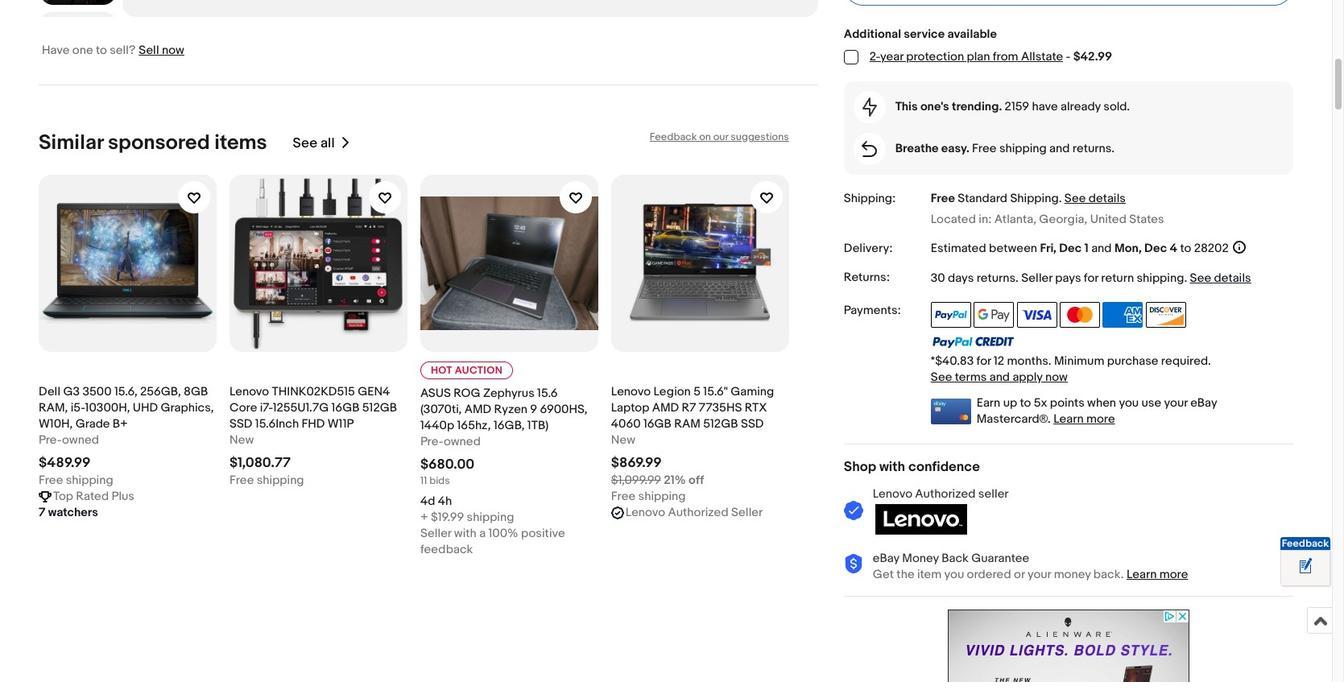 Task type: locate. For each thing, give the bounding box(es) containing it.
to right the one
[[96, 43, 107, 58]]

points
[[1051, 395, 1085, 411]]

with details__icon image for breathe easy.
[[862, 141, 878, 157]]

days
[[948, 270, 974, 286]]

authorized inside text box
[[668, 505, 729, 521]]

0 horizontal spatial with
[[454, 526, 477, 542]]

7 watchers text field
[[39, 505, 98, 521]]

shipping inside asus rog zephyrus 15.6 (3070ti, amd ryzen 9 6900hs, 1440p 165hz, 16gb, 1tb) pre-owned $680.00 11 bids 4d 4h + $19.99 shipping seller with a 100% positive feedback
[[467, 510, 514, 525]]

0 vertical spatial seller
[[1022, 270, 1053, 286]]

1 horizontal spatial ssd
[[741, 417, 764, 432]]

returns.
[[1073, 141, 1115, 156]]

1 horizontal spatial learn
[[1127, 567, 1157, 582]]

uhd
[[133, 400, 158, 416]]

0 vertical spatial learn
[[1054, 411, 1084, 427]]

0 vertical spatial your
[[1165, 395, 1188, 411]]

with inside asus rog zephyrus 15.6 (3070ti, amd ryzen 9 6900hs, 1440p 165hz, 16gb, 1tb) pre-owned $680.00 11 bids 4d 4h + $19.99 shipping seller with a 100% positive feedback
[[454, 526, 477, 542]]

now right sell
[[162, 43, 184, 58]]

ebay down required.
[[1191, 395, 1218, 411]]

0 horizontal spatial free shipping text field
[[39, 473, 113, 489]]

0 horizontal spatial pre-
[[39, 433, 62, 448]]

New text field
[[230, 433, 254, 449], [611, 433, 636, 449]]

learn more link right back.
[[1127, 567, 1189, 582]]

+ $19.99 shipping text field
[[420, 510, 514, 526]]

512gb down gen4
[[362, 400, 397, 416]]

11
[[420, 475, 427, 488]]

0 vertical spatial ebay
[[1191, 395, 1218, 411]]

free right easy.
[[973, 141, 997, 156]]

1 horizontal spatial more
[[1160, 567, 1189, 582]]

0 horizontal spatial details
[[1089, 191, 1126, 206]]

lenovo authorized seller
[[873, 486, 1009, 502]]

shipping down 21%
[[639, 489, 686, 504]]

sell
[[139, 43, 159, 58]]

more
[[1087, 411, 1116, 427], [1160, 567, 1189, 582]]

atlanta,
[[995, 212, 1037, 227]]

to
[[96, 43, 107, 58], [1181, 241, 1192, 256], [1020, 395, 1032, 411]]

see details link up united
[[1065, 191, 1126, 206]]

Top Rated Plus text field
[[53, 489, 135, 505]]

0 vertical spatial learn more link
[[1054, 411, 1116, 427]]

0 horizontal spatial seller
[[420, 526, 452, 542]]

lenovo up laptop
[[611, 384, 651, 400]]

0 horizontal spatial your
[[1028, 567, 1052, 582]]

-
[[1066, 49, 1071, 64]]

paypal credit image
[[931, 336, 1015, 349]]

visa image
[[1017, 302, 1058, 328]]

1 new from the left
[[230, 433, 254, 448]]

0 horizontal spatial learn
[[1054, 411, 1084, 427]]

between
[[989, 241, 1038, 256]]

with right shop
[[880, 459, 906, 475]]

ssd down "rtx"
[[741, 417, 764, 432]]

lenovo for lenovo legion 5 15.6" gaming laptop amd r7 7735hs rtx 4060 16gb ram 512gb ssd new $869.99 $1,099.99 21% off free shipping
[[611, 384, 651, 400]]

shipping
[[1011, 191, 1059, 206]]

to right the 4
[[1181, 241, 1192, 256]]

new down the 4060
[[611, 433, 636, 448]]

1 vertical spatial details
[[1215, 270, 1252, 286]]

with details__icon image left get
[[844, 554, 864, 575]]

0 horizontal spatial amd
[[465, 402, 492, 418]]

see details link
[[1065, 191, 1126, 206], [1190, 270, 1252, 286]]

2 new from the left
[[611, 433, 636, 448]]

$42.99
[[1074, 49, 1113, 64]]

2 new text field from the left
[[611, 433, 636, 449]]

0 vertical spatial to
[[96, 43, 107, 58]]

1 horizontal spatial amd
[[652, 400, 679, 416]]

1 vertical spatial authorized
[[668, 505, 729, 521]]

see all
[[293, 135, 335, 151]]

protection
[[907, 49, 965, 64]]

1 horizontal spatial dec
[[1145, 241, 1168, 256]]

ebay up get
[[873, 551, 900, 566]]

owned down "165hz,"
[[444, 434, 481, 450]]

2 vertical spatial seller
[[420, 526, 452, 542]]

1 ssd from the left
[[230, 417, 253, 432]]

dec left 1
[[1060, 241, 1082, 256]]

return
[[1102, 270, 1135, 286]]

details
[[1089, 191, 1126, 206], [1215, 270, 1252, 286]]

delivery:
[[844, 241, 893, 256]]

0 vertical spatial see details link
[[1065, 191, 1126, 206]]

0 horizontal spatial for
[[977, 353, 992, 369]]

master card image
[[1060, 302, 1101, 328]]

1 vertical spatial learn
[[1127, 567, 1157, 582]]

0 horizontal spatial owned
[[62, 433, 99, 448]]

16gb up "w11p"
[[332, 400, 360, 416]]

1 vertical spatial to
[[1181, 241, 1192, 256]]

hot
[[431, 364, 452, 377]]

standard shipping . see details
[[958, 191, 1126, 206]]

with left a
[[454, 526, 477, 542]]

1 vertical spatial 512gb
[[704, 417, 738, 432]]

pre- inside dell g3 3500 15.6, 256gb, 8gb ram, i5-10300h, uhd graphics, w10h, grade b+ pre-owned $489.99 free shipping
[[39, 433, 62, 448]]

0 horizontal spatial .
[[1016, 270, 1019, 286]]

0 horizontal spatial and
[[990, 369, 1010, 385]]

1 horizontal spatial now
[[1046, 369, 1068, 385]]

1 vertical spatial your
[[1028, 567, 1052, 582]]

easy.
[[942, 141, 970, 156]]

1 vertical spatial learn more link
[[1127, 567, 1189, 582]]

2 horizontal spatial .
[[1185, 270, 1188, 286]]

$489.99 text field
[[39, 455, 91, 471]]

1255u1.7g
[[273, 400, 329, 416]]

512gb down 7735hs
[[704, 417, 738, 432]]

lenovo down shop with confidence
[[873, 486, 913, 502]]

0 horizontal spatial new text field
[[230, 433, 254, 449]]

2 vertical spatial and
[[990, 369, 1010, 385]]

have
[[42, 43, 70, 58]]

1 horizontal spatial new
[[611, 433, 636, 448]]

all
[[321, 135, 335, 151]]

512gb inside lenovo think02kd515 gen4 core i7-1255u1.7g 16gb 512gb ssd 15.6inch fhd w11p new $1,080.77 free shipping
[[362, 400, 397, 416]]

pre- down 1440p at the left of page
[[420, 434, 444, 450]]

1 vertical spatial more
[[1160, 567, 1189, 582]]

learn more link down 'points'
[[1054, 411, 1116, 427]]

ssd down core
[[230, 417, 253, 432]]

fhd
[[302, 417, 325, 432]]

and down 12
[[990, 369, 1010, 385]]

positive
[[521, 526, 565, 542]]

pre- down w10h, at the left bottom of page
[[39, 433, 62, 448]]

1 horizontal spatial your
[[1165, 395, 1188, 411]]

1tb)
[[528, 418, 549, 434]]

new text field down the 4060
[[611, 433, 636, 449]]

shipping up rated
[[66, 473, 113, 488]]

new text field up $1,080.77 text field
[[230, 433, 254, 449]]

1 horizontal spatial new text field
[[611, 433, 636, 449]]

with details__icon image down shop
[[844, 501, 864, 521]]

more right back.
[[1160, 567, 1189, 582]]

seller inside text box
[[732, 505, 763, 521]]

seller
[[1022, 270, 1053, 286], [732, 505, 763, 521], [420, 526, 452, 542]]

1 horizontal spatial and
[[1050, 141, 1070, 156]]

owned inside dell g3 3500 15.6, 256gb, 8gb ram, i5-10300h, uhd graphics, w10h, grade b+ pre-owned $489.99 free shipping
[[62, 433, 99, 448]]

your
[[1165, 395, 1188, 411], [1028, 567, 1052, 582]]

more down 'when'
[[1087, 411, 1116, 427]]

shipping up a
[[467, 510, 514, 525]]

amd inside lenovo legion 5 15.6" gaming laptop amd r7 7735hs rtx 4060 16gb ram 512gb ssd new $869.99 $1,099.99 21% off free shipping
[[652, 400, 679, 416]]

1 horizontal spatial learn more link
[[1127, 567, 1189, 582]]

0 horizontal spatial feedback
[[650, 131, 697, 143]]

gaming
[[731, 384, 775, 400]]

1 horizontal spatial 16gb
[[644, 417, 672, 432]]

shipping down $1,080.77 text field
[[257, 473, 304, 488]]

1 horizontal spatial pre-
[[420, 434, 444, 450]]

see details link down 28202
[[1190, 270, 1252, 286]]

one
[[72, 43, 93, 58]]

learn right back.
[[1127, 567, 1157, 582]]

mon,
[[1115, 241, 1142, 256]]

from
[[993, 49, 1019, 64]]

1 free shipping text field from the left
[[39, 473, 113, 489]]

to inside the earn up to 5x points when you use your ebay mastercard®.
[[1020, 395, 1032, 411]]

5
[[694, 384, 701, 400]]

0 horizontal spatial more
[[1087, 411, 1116, 427]]

this one's trending. 2159 have already sold.
[[896, 99, 1130, 114]]

ebay mastercard image
[[931, 399, 972, 424]]

off
[[689, 473, 704, 488]]

see all link
[[293, 131, 351, 156]]

1 horizontal spatial 512gb
[[704, 417, 738, 432]]

amd down legion
[[652, 400, 679, 416]]

and left returns.
[[1050, 141, 1070, 156]]

1 vertical spatial you
[[945, 567, 965, 582]]

minimum
[[1055, 353, 1105, 369]]

1 vertical spatial seller
[[732, 505, 763, 521]]

authorized
[[916, 486, 976, 502], [668, 505, 729, 521]]

Free shipping text field
[[39, 473, 113, 489], [230, 473, 304, 489]]

additional
[[844, 27, 902, 42]]

1 vertical spatial with
[[454, 526, 477, 542]]

1 horizontal spatial feedback
[[1282, 537, 1330, 550]]

1 horizontal spatial see details link
[[1190, 270, 1252, 286]]

$489.99
[[39, 455, 91, 471]]

16gb left ram
[[644, 417, 672, 432]]

already
[[1061, 99, 1101, 114]]

1 horizontal spatial free shipping text field
[[230, 473, 304, 489]]

1 new text field from the left
[[230, 433, 254, 449]]

8gb
[[184, 384, 208, 400]]

0 vertical spatial you
[[1119, 395, 1139, 411]]

for right pays
[[1084, 270, 1099, 286]]

0 horizontal spatial authorized
[[668, 505, 729, 521]]

1 horizontal spatial owned
[[444, 434, 481, 450]]

free down $1,099.99
[[611, 489, 636, 504]]

estimated between fri, dec 1 and mon, dec 4 to 28202
[[931, 241, 1229, 256]]

estimated
[[931, 241, 987, 256]]

free down $1,080.77 on the bottom left of the page
[[230, 473, 254, 488]]

0 horizontal spatial 512gb
[[362, 400, 397, 416]]

165hz,
[[457, 418, 491, 434]]

1 horizontal spatial authorized
[[916, 486, 976, 502]]

now down minimum
[[1046, 369, 1068, 385]]

free up the top
[[39, 473, 63, 488]]

for left 12
[[977, 353, 992, 369]]

with details__icon image
[[863, 97, 877, 117], [862, 141, 878, 157], [844, 501, 864, 521], [844, 554, 864, 575]]

0 horizontal spatial you
[[945, 567, 965, 582]]

0 horizontal spatial dec
[[1060, 241, 1082, 256]]

2 horizontal spatial to
[[1181, 241, 1192, 256]]

lenovo think02kd515 gen4 core i7-1255u1.7g 16gb 512gb ssd 15.6inch fhd w11p new $1,080.77 free shipping
[[230, 384, 397, 488]]

with details__icon image left this
[[863, 97, 877, 117]]

your inside ebay money back guarantee get the item you ordered or your money back. learn more
[[1028, 567, 1052, 582]]

30 days returns . seller pays for return shipping . see details
[[931, 270, 1252, 286]]

dec left the 4
[[1145, 241, 1168, 256]]

more inside ebay money back guarantee get the item you ordered or your money back. learn more
[[1160, 567, 1189, 582]]

american express image
[[1103, 302, 1144, 328]]

w11p
[[328, 417, 354, 432]]

2 vertical spatial to
[[1020, 395, 1032, 411]]

ebay inside the earn up to 5x points when you use your ebay mastercard®.
[[1191, 395, 1218, 411]]

and right 1
[[1092, 241, 1112, 256]]

1 horizontal spatial seller
[[732, 505, 763, 521]]

7
[[39, 505, 45, 521]]

see down "*$40.83" at the right bottom of the page
[[931, 369, 953, 385]]

lenovo for lenovo authorized seller
[[873, 486, 913, 502]]

2 ssd from the left
[[741, 417, 764, 432]]

your inside the earn up to 5x points when you use your ebay mastercard®.
[[1165, 395, 1188, 411]]

1 vertical spatial ebay
[[873, 551, 900, 566]]

4h
[[438, 494, 452, 509]]

lenovo inside lenovo think02kd515 gen4 core i7-1255u1.7g 16gb 512gb ssd 15.6inch fhd w11p new $1,080.77 free shipping
[[230, 384, 269, 400]]

1 vertical spatial 16gb
[[644, 417, 672, 432]]

feedback for feedback
[[1282, 537, 1330, 550]]

0 horizontal spatial ssd
[[230, 417, 253, 432]]

discover image
[[1146, 302, 1187, 328]]

0 horizontal spatial new
[[230, 433, 254, 448]]

our
[[714, 131, 729, 143]]

money
[[903, 551, 939, 566]]

0 horizontal spatial 16gb
[[332, 400, 360, 416]]

lenovo inside lenovo legion 5 15.6" gaming laptop amd r7 7735hs rtx 4060 16gb ram 512gb ssd new $869.99 $1,099.99 21% off free shipping
[[611, 384, 651, 400]]

0 vertical spatial feedback
[[650, 131, 697, 143]]

to left "5x"
[[1020, 395, 1032, 411]]

1 horizontal spatial with
[[880, 459, 906, 475]]

. up georgia,
[[1059, 191, 1062, 206]]

2 free shipping text field from the left
[[230, 473, 304, 489]]

lenovo logo image
[[873, 502, 970, 536]]

owned down "grade"
[[62, 433, 99, 448]]

your right use
[[1165, 395, 1188, 411]]

you down back at the right of page
[[945, 567, 965, 582]]

15.6,
[[114, 384, 138, 400]]

ssd
[[230, 417, 253, 432], [741, 417, 764, 432]]

1 vertical spatial for
[[977, 353, 992, 369]]

lenovo down $1,099.99
[[626, 505, 666, 521]]

Pre-owned text field
[[39, 433, 99, 449]]

see details link for 30 days returns . seller pays for return shipping . see details
[[1190, 270, 1252, 286]]

0 vertical spatial with
[[880, 459, 906, 475]]

2159
[[1005, 99, 1030, 114]]

amd
[[652, 400, 679, 416], [465, 402, 492, 418]]

ebay
[[1191, 395, 1218, 411], [873, 551, 900, 566]]

authorized down off
[[668, 505, 729, 521]]

See all text field
[[293, 135, 335, 151]]

1 vertical spatial feedback
[[1282, 537, 1330, 550]]

0 horizontal spatial to
[[96, 43, 107, 58]]

asus rog zephyrus 15.6 (3070ti, amd ryzen 9 6900hs, 1440p 165hz, 16gb, 1tb) pre-owned $680.00 11 bids 4d 4h + $19.99 shipping seller with a 100% positive feedback
[[420, 386, 588, 558]]

owned inside asus rog zephyrus 15.6 (3070ti, amd ryzen 9 6900hs, 1440p 165hz, 16gb, 1tb) pre-owned $680.00 11 bids 4d 4h + $19.99 shipping seller with a 100% positive feedback
[[444, 434, 481, 450]]

1 horizontal spatial to
[[1020, 395, 1032, 411]]

new inside lenovo think02kd515 gen4 core i7-1255u1.7g 16gb 512gb ssd 15.6inch fhd w11p new $1,080.77 free shipping
[[230, 433, 254, 448]]

new inside lenovo legion 5 15.6" gaming laptop amd r7 7735hs rtx 4060 16gb ram 512gb ssd new $869.99 $1,099.99 21% off free shipping
[[611, 433, 636, 448]]

new up $1,080.77 text field
[[230, 433, 254, 448]]

authorized down confidence
[[916, 486, 976, 502]]

0 vertical spatial 16gb
[[332, 400, 360, 416]]

amd inside asus rog zephyrus 15.6 (3070ti, amd ryzen 9 6900hs, 1440p 165hz, 16gb, 1tb) pre-owned $680.00 11 bids 4d 4h + $19.99 shipping seller with a 100% positive feedback
[[465, 402, 492, 418]]

allstate
[[1022, 49, 1064, 64]]

0 horizontal spatial see details link
[[1065, 191, 1126, 206]]

have one to sell? sell now
[[42, 43, 184, 58]]

0 vertical spatial for
[[1084, 270, 1099, 286]]

free shipping text field down $1,080.77 on the bottom left of the page
[[230, 473, 304, 489]]

free shipping text field down the $489.99
[[39, 473, 113, 489]]

lenovo inside text box
[[626, 505, 666, 521]]

use
[[1142, 395, 1162, 411]]

details up united
[[1089, 191, 1126, 206]]

1440p
[[420, 418, 455, 434]]

1 horizontal spatial ebay
[[1191, 395, 1218, 411]]

your right or
[[1028, 567, 1052, 582]]

amd up "165hz,"
[[465, 402, 492, 418]]

3500
[[82, 384, 112, 400]]

with details__icon image for ebay money back guarantee
[[844, 554, 864, 575]]

confidence
[[909, 459, 981, 475]]

0 vertical spatial 512gb
[[362, 400, 397, 416]]

with details__icon image left breathe
[[862, 141, 878, 157]]

previous price $1,099.99 21% off text field
[[611, 473, 704, 489]]

in:
[[979, 212, 992, 227]]

learn down 'points'
[[1054, 411, 1084, 427]]

Seller with a 100% positive feedback text field
[[420, 526, 599, 559]]

1 vertical spatial see details link
[[1190, 270, 1252, 286]]

shipping:
[[844, 191, 896, 206]]

. down between
[[1016, 270, 1019, 286]]

. up discover image
[[1185, 270, 1188, 286]]

details down 28202
[[1215, 270, 1252, 286]]

1 horizontal spatial you
[[1119, 395, 1139, 411]]

free
[[973, 141, 997, 156], [931, 191, 956, 206], [39, 473, 63, 488], [230, 473, 254, 488], [611, 489, 636, 504]]

1 vertical spatial now
[[1046, 369, 1068, 385]]

0 horizontal spatial now
[[162, 43, 184, 58]]

0 horizontal spatial learn more link
[[1054, 411, 1116, 427]]

located
[[931, 212, 976, 227]]

learn more
[[1054, 411, 1116, 427]]

back
[[942, 551, 969, 566]]

plus
[[112, 489, 135, 504]]

lenovo up core
[[230, 384, 269, 400]]

free up located
[[931, 191, 956, 206]]

free inside lenovo think02kd515 gen4 core i7-1255u1.7g 16gb 512gb ssd 15.6inch fhd w11p new $1,080.77 free shipping
[[230, 473, 254, 488]]

1 vertical spatial and
[[1092, 241, 1112, 256]]

items
[[215, 131, 267, 156]]

0 vertical spatial authorized
[[916, 486, 976, 502]]

$1,080.77 text field
[[230, 455, 291, 471]]

0 horizontal spatial ebay
[[873, 551, 900, 566]]

you left use
[[1119, 395, 1139, 411]]



Task type: vqa. For each thing, say whether or not it's contained in the screenshot.
'stair' at the left bottom
no



Task type: describe. For each thing, give the bounding box(es) containing it.
16gb inside lenovo legion 5 15.6" gaming laptop amd r7 7735hs rtx 4060 16gb ram 512gb ssd new $869.99 $1,099.99 21% off free shipping
[[644, 417, 672, 432]]

sell now link
[[139, 43, 184, 58]]

$680.00 text field
[[420, 457, 475, 473]]

with details__icon image for this one's trending.
[[863, 97, 877, 117]]

free shipping text field for $489.99
[[39, 473, 113, 489]]

auction
[[455, 364, 503, 377]]

$869.99 text field
[[611, 455, 662, 471]]

1 horizontal spatial for
[[1084, 270, 1099, 286]]

grade
[[75, 417, 110, 432]]

shop with confidence
[[844, 459, 981, 475]]

watchers
[[48, 505, 98, 521]]

5x
[[1034, 395, 1048, 411]]

returns:
[[844, 270, 890, 285]]

feedback for feedback on our suggestions
[[650, 131, 697, 143]]

feedback on our suggestions
[[650, 131, 789, 143]]

payments:
[[844, 303, 901, 318]]

$1,099.99
[[611, 473, 661, 488]]

11 bids text field
[[420, 475, 450, 488]]

lenovo for lenovo authorized seller
[[626, 505, 666, 521]]

lenovo authorized seller
[[626, 505, 763, 521]]

see left all
[[293, 135, 318, 151]]

hot auction
[[431, 364, 503, 377]]

15.6inch
[[255, 417, 299, 432]]

located in: atlanta, georgia, united states
[[931, 212, 1165, 227]]

512gb inside lenovo legion 5 15.6" gaming laptop amd r7 7735hs rtx 4060 16gb ram 512gb ssd new $869.99 $1,099.99 21% off free shipping
[[704, 417, 738, 432]]

pays
[[1056, 270, 1082, 286]]

2 dec from the left
[[1145, 241, 1168, 256]]

rtx
[[745, 400, 768, 416]]

4d
[[420, 494, 435, 509]]

ordered
[[967, 567, 1012, 582]]

16gb inside lenovo think02kd515 gen4 core i7-1255u1.7g 16gb 512gb ssd 15.6inch fhd w11p new $1,080.77 free shipping
[[332, 400, 360, 416]]

w10h,
[[39, 417, 73, 432]]

mastercard®.
[[977, 411, 1051, 427]]

you inside ebay money back guarantee get the item you ordered or your money back. learn more
[[945, 567, 965, 582]]

on
[[700, 131, 711, 143]]

100%
[[489, 526, 519, 542]]

united
[[1091, 212, 1127, 227]]

0 vertical spatial details
[[1089, 191, 1126, 206]]

this
[[896, 99, 918, 114]]

with details__icon image for lenovo authorized seller
[[844, 501, 864, 521]]

advertisement region
[[948, 610, 1190, 682]]

top rated plus
[[53, 489, 135, 504]]

or
[[1014, 567, 1025, 582]]

2-year protection plan from allstate - $42.99
[[870, 49, 1113, 64]]

shipping down the 4
[[1137, 270, 1185, 286]]

google pay image
[[974, 302, 1015, 328]]

authorized for seller
[[916, 486, 976, 502]]

1
[[1085, 241, 1089, 256]]

shipping inside lenovo legion 5 15.6" gaming laptop amd r7 7735hs rtx 4060 16gb ram 512gb ssd new $869.99 $1,099.99 21% off free shipping
[[639, 489, 686, 504]]

for inside '*$40.83 for 12 months. minimum purchase required. see terms and apply now'
[[977, 353, 992, 369]]

7735hs
[[699, 400, 742, 416]]

see up georgia,
[[1065, 191, 1087, 206]]

top
[[53, 489, 73, 504]]

service
[[904, 27, 945, 42]]

similar sponsored items
[[39, 131, 267, 156]]

feedback
[[420, 542, 473, 558]]

apply
[[1013, 369, 1043, 385]]

purchase
[[1108, 353, 1159, 369]]

15.6"
[[704, 384, 728, 400]]

georgia,
[[1040, 212, 1088, 227]]

*$40.83
[[931, 353, 974, 369]]

4d 4h text field
[[420, 494, 452, 510]]

16gb,
[[494, 418, 525, 434]]

back.
[[1094, 567, 1124, 582]]

paypal image
[[931, 302, 972, 328]]

now inside '*$40.83 for 12 months. minimum purchase required. see terms and apply now'
[[1046, 369, 1068, 385]]

2 horizontal spatial seller
[[1022, 270, 1053, 286]]

feedback on our suggestions link
[[650, 131, 789, 143]]

earn up to 5x points when you use your ebay mastercard®.
[[977, 395, 1218, 427]]

0 vertical spatial more
[[1087, 411, 1116, 427]]

0 vertical spatial now
[[162, 43, 184, 58]]

ssd inside lenovo think02kd515 gen4 core i7-1255u1.7g 16gb 512gb ssd 15.6inch fhd w11p new $1,080.77 free shipping
[[230, 417, 253, 432]]

laptop
[[611, 400, 650, 416]]

pre- inside asus rog zephyrus 15.6 (3070ti, amd ryzen 9 6900hs, 1440p 165hz, 16gb, 1tb) pre-owned $680.00 11 bids 4d 4h + $19.99 shipping seller with a 100% positive feedback
[[420, 434, 444, 450]]

Pre-owned text field
[[420, 434, 481, 451]]

guarantee
[[972, 551, 1030, 566]]

shipping inside dell g3 3500 15.6, 256gb, 8gb ram, i5-10300h, uhd graphics, w10h, grade b+ pre-owned $489.99 free shipping
[[66, 473, 113, 488]]

256gb,
[[140, 384, 181, 400]]

and inside '*$40.83 for 12 months. minimum purchase required. see terms and apply now'
[[990, 369, 1010, 385]]

to for earn up to 5x points when you use your ebay mastercard®.
[[1020, 395, 1032, 411]]

see down 28202
[[1190, 270, 1212, 286]]

ryzen
[[494, 402, 528, 418]]

a
[[480, 526, 486, 542]]

Lenovo Authorized Seller text field
[[626, 505, 763, 521]]

Free shipping text field
[[611, 489, 686, 505]]

available
[[948, 27, 997, 42]]

2 horizontal spatial and
[[1092, 241, 1112, 256]]

12
[[994, 353, 1005, 369]]

rog
[[454, 386, 481, 401]]

7 watchers
[[39, 505, 98, 521]]

seller inside asus rog zephyrus 15.6 (3070ti, amd ryzen 9 6900hs, 1440p 165hz, 16gb, 1tb) pre-owned $680.00 11 bids 4d 4h + $19.99 shipping seller with a 100% positive feedback
[[420, 526, 452, 542]]

4060
[[611, 417, 641, 432]]

free inside lenovo legion 5 15.6" gaming laptop amd r7 7735hs rtx 4060 16gb ram 512gb ssd new $869.99 $1,099.99 21% off free shipping
[[611, 489, 636, 504]]

states
[[1130, 212, 1165, 227]]

dell
[[39, 384, 60, 400]]

you inside the earn up to 5x points when you use your ebay mastercard®.
[[1119, 395, 1139, 411]]

free inside dell g3 3500 15.6, 256gb, 8gb ram, i5-10300h, uhd graphics, w10h, grade b+ pre-owned $489.99 free shipping
[[39, 473, 63, 488]]

21%
[[664, 473, 686, 488]]

$1,080.77
[[230, 455, 291, 471]]

additional service available
[[844, 27, 997, 42]]

shipping down 2159
[[1000, 141, 1047, 156]]

see details link for standard shipping . see details
[[1065, 191, 1126, 206]]

free shipping text field for $1,080.77
[[230, 473, 304, 489]]

money
[[1054, 567, 1091, 582]]

ebay money back guarantee get the item you ordered or your money back. learn more
[[873, 551, 1189, 582]]

terms
[[955, 369, 987, 385]]

1 dec from the left
[[1060, 241, 1082, 256]]

trending.
[[952, 99, 1003, 114]]

shipping inside lenovo think02kd515 gen4 core i7-1255u1.7g 16gb 512gb ssd 15.6inch fhd w11p new $1,080.77 free shipping
[[257, 473, 304, 488]]

ram
[[675, 417, 701, 432]]

to for have one to sell? sell now
[[96, 43, 107, 58]]

ssd inside lenovo legion 5 15.6" gaming laptop amd r7 7735hs rtx 4060 16gb ram 512gb ssd new $869.99 $1,099.99 21% off free shipping
[[741, 417, 764, 432]]

new text field for $869.99
[[611, 433, 636, 449]]

lenovo for lenovo think02kd515 gen4 core i7-1255u1.7g 16gb 512gb ssd 15.6inch fhd w11p new $1,080.77 free shipping
[[230, 384, 269, 400]]

earn
[[977, 395, 1001, 411]]

up
[[1004, 395, 1018, 411]]

new text field for $1,080.77
[[230, 433, 254, 449]]

$869.99
[[611, 455, 662, 471]]

dell g3 3500 15.6, 256gb, 8gb ram, i5-10300h, uhd graphics, w10h, grade b+ pre-owned $489.99 free shipping
[[39, 384, 214, 488]]

1 horizontal spatial .
[[1059, 191, 1062, 206]]

1 horizontal spatial details
[[1215, 270, 1252, 286]]

learn inside ebay money back guarantee get the item you ordered or your money back. learn more
[[1127, 567, 1157, 582]]

one's
[[921, 99, 950, 114]]

think02kd515
[[272, 384, 355, 400]]

see terms and apply now button
[[931, 369, 1068, 385]]

+
[[420, 510, 428, 525]]

zephyrus
[[483, 386, 535, 401]]

authorized for seller
[[668, 505, 729, 521]]

ebay inside ebay money back guarantee get the item you ordered or your money back. learn more
[[873, 551, 900, 566]]

see inside '*$40.83 for 12 months. minimum purchase required. see terms and apply now'
[[931, 369, 953, 385]]

year
[[881, 49, 904, 64]]

0 vertical spatial and
[[1050, 141, 1070, 156]]

plan
[[967, 49, 991, 64]]

similar
[[39, 131, 103, 156]]

required.
[[1162, 353, 1212, 369]]

*$40.83 for 12 months. minimum purchase required. see terms and apply now
[[931, 353, 1212, 385]]



